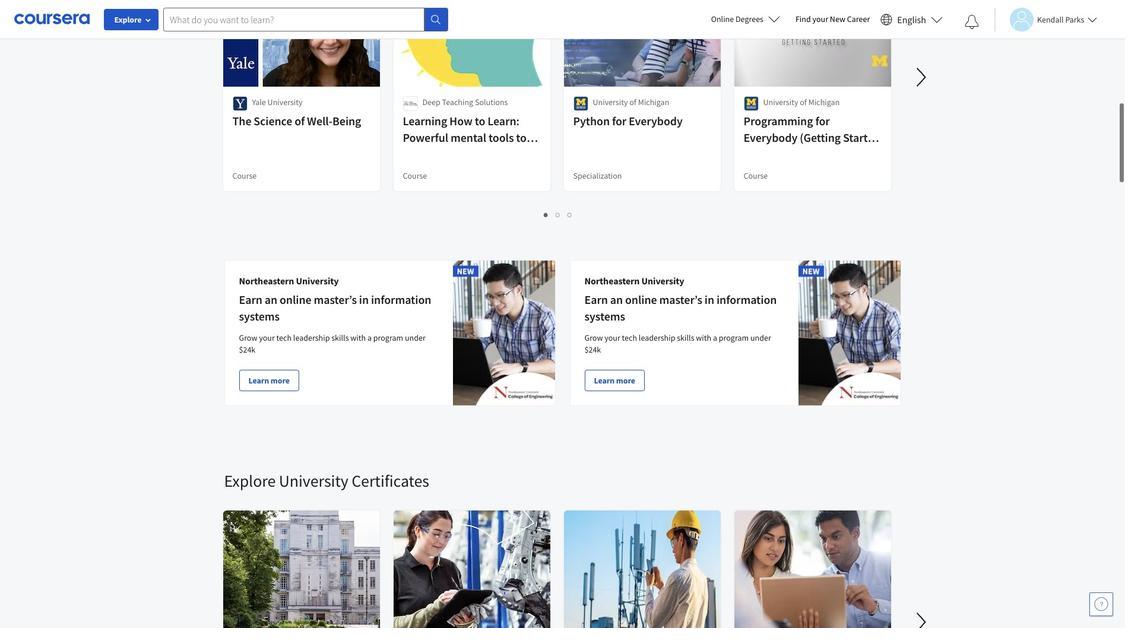 Task type: describe. For each thing, give the bounding box(es) containing it.
program for 2nd learn more link from right
[[373, 333, 403, 343]]

online for 2nd learn more link from left
[[625, 292, 657, 307]]

1 horizontal spatial your
[[605, 333, 621, 343]]

being
[[333, 113, 361, 128]]

kendall parks
[[1038, 14, 1085, 25]]

deep
[[423, 97, 441, 107]]

everybody for python for everybody
[[629, 113, 683, 128]]

show notifications image
[[965, 15, 979, 29]]

mental
[[451, 130, 486, 145]]

parks
[[1066, 14, 1085, 25]]

learn more for 2nd learn more link from right
[[249, 375, 290, 386]]

What do you want to learn? text field
[[163, 7, 425, 31]]

graduate diploma in computer science university certificate by university of london, image
[[223, 511, 380, 628]]

2 a from the left
[[713, 333, 717, 343]]

find your new career link
[[790, 12, 876, 27]]

of for python
[[630, 97, 637, 107]]

2 learn more link from the left
[[585, 370, 645, 391]]

course for learning how to learn: powerful mental tools to help you master tough subjects
[[403, 170, 427, 181]]

skills for 2nd learn more link from left
[[677, 333, 695, 343]]

3 button
[[564, 208, 576, 222]]

how
[[450, 113, 473, 128]]

everybody for programming for everybody (getting started with python)
[[744, 130, 798, 145]]

tech for 2nd learn more link from left
[[622, 333, 637, 343]]

science
[[254, 113, 292, 128]]

university inside "element"
[[279, 470, 348, 492]]

degrees
[[736, 14, 764, 24]]

under for 2nd learn more link from left
[[751, 333, 771, 343]]

2 systems from the left
[[585, 309, 625, 324]]

earn an online master's in information systems link for 2nd learn more link from right
[[239, 292, 431, 324]]

python for everybody
[[573, 113, 683, 128]]

2 in from the left
[[705, 292, 715, 307]]

find
[[796, 14, 811, 24]]

solutions
[[475, 97, 508, 107]]

3
[[568, 209, 573, 220]]

grow your tech leadership skills with a program under $24k for 2nd learn more link from left
[[585, 333, 771, 355]]

the science of well-being
[[233, 113, 361, 128]]

digital transformation certificate university certificate by indian institute of technology bombay, image
[[734, 511, 892, 628]]

python
[[573, 113, 610, 128]]

(getting
[[800, 130, 841, 145]]

2 grow from the left
[[585, 333, 603, 343]]

an for earn an online master's in information systems link related to 2nd learn more link from right
[[265, 292, 277, 307]]

1 grow from the left
[[239, 333, 257, 343]]

michigan for programming
[[809, 97, 840, 107]]

deep teaching solutions
[[423, 97, 508, 107]]

yale university
[[252, 97, 303, 107]]

$24k for 2nd learn more link from left
[[585, 344, 601, 355]]

course for programming for everybody (getting started with python)
[[744, 170, 768, 181]]

an for 2nd learn more link from left earn an online master's in information systems link
[[610, 292, 623, 307]]

explore for explore
[[114, 14, 142, 25]]

next slide image
[[907, 608, 936, 628]]

1 horizontal spatial with
[[696, 333, 712, 343]]

new
[[830, 14, 846, 24]]

tools
[[489, 130, 514, 145]]

online for 2nd learn more link from right
[[280, 292, 312, 307]]

online degrees button
[[702, 6, 790, 32]]

certificates
[[352, 470, 429, 492]]

northeastern university earn an online master's in information systems for 2nd learn more link from left
[[585, 275, 777, 324]]

2 horizontal spatial your
[[813, 14, 829, 24]]

help
[[403, 147, 425, 162]]

northeastern for 2nd learn more link from right
[[239, 275, 294, 287]]

of for programming
[[800, 97, 807, 107]]

michigan for python
[[638, 97, 670, 107]]

0 horizontal spatial with
[[351, 333, 366, 343]]

you
[[428, 147, 446, 162]]

leadership for 2nd learn more link from right
[[293, 333, 330, 343]]

0 vertical spatial to
[[475, 113, 486, 128]]

master's for 2nd learn more link from right
[[314, 292, 357, 307]]

tough
[[486, 147, 516, 162]]

1
[[544, 209, 549, 220]]

2
[[556, 209, 561, 220]]

the
[[233, 113, 251, 128]]

find your new career
[[796, 14, 870, 24]]

0 horizontal spatial of
[[295, 113, 305, 128]]



Task type: locate. For each thing, give the bounding box(es) containing it.
english button
[[876, 0, 948, 39]]

programming for everybody (getting started with python)
[[744, 113, 881, 162]]

1 earn an online master's in information systems link from the left
[[239, 292, 431, 324]]

1 horizontal spatial tech
[[622, 333, 637, 343]]

well-
[[307, 113, 333, 128]]

started
[[843, 130, 881, 145]]

kendall
[[1038, 14, 1064, 25]]

0 horizontal spatial skills
[[332, 333, 349, 343]]

2 information from the left
[[717, 292, 777, 307]]

1 horizontal spatial in
[[705, 292, 715, 307]]

0 horizontal spatial to
[[475, 113, 486, 128]]

1 horizontal spatial learn
[[594, 375, 615, 386]]

1 course from the left
[[233, 170, 257, 181]]

2 earn an online master's in information systems link from the left
[[585, 292, 777, 324]]

tech
[[277, 333, 292, 343], [622, 333, 637, 343]]

grow
[[239, 333, 257, 343], [585, 333, 603, 343]]

tech for 2nd learn more link from right
[[277, 333, 292, 343]]

yale
[[252, 97, 266, 107]]

2 northeastern university earn an online master's in information systems from the left
[[585, 275, 777, 324]]

of left well-
[[295, 113, 305, 128]]

1 earn from the left
[[239, 292, 262, 307]]

to
[[475, 113, 486, 128], [516, 130, 527, 145]]

1 for from the left
[[612, 113, 627, 128]]

explore for explore university certificates
[[224, 470, 276, 492]]

1 in from the left
[[359, 292, 369, 307]]

coursera image
[[14, 10, 90, 29]]

1 horizontal spatial information
[[717, 292, 777, 307]]

1 horizontal spatial earn an online master's in information systems link
[[585, 292, 777, 324]]

$24k
[[239, 344, 256, 355], [585, 344, 601, 355]]

0 horizontal spatial under
[[405, 333, 426, 343]]

2 northeastern from the left
[[585, 275, 640, 287]]

learn for 2nd learn more link from left
[[594, 375, 615, 386]]

master
[[449, 147, 484, 162]]

0 horizontal spatial more
[[271, 375, 290, 386]]

under
[[405, 333, 426, 343], [751, 333, 771, 343]]

1 information from the left
[[371, 292, 431, 307]]

skills
[[332, 333, 349, 343], [677, 333, 695, 343]]

1 horizontal spatial program
[[719, 333, 749, 343]]

northeastern university earn an online master's in information systems for 2nd learn more link from right
[[239, 275, 431, 324]]

2 $24k from the left
[[585, 344, 601, 355]]

michigan
[[638, 97, 670, 107], [809, 97, 840, 107]]

career
[[847, 14, 870, 24]]

2 leadership from the left
[[639, 333, 676, 343]]

of
[[630, 97, 637, 107], [800, 97, 807, 107], [295, 113, 305, 128]]

1 horizontal spatial systems
[[585, 309, 625, 324]]

for inside programming for everybody (getting started with python)
[[816, 113, 830, 128]]

northeastern for 2nd learn more link from left
[[585, 275, 640, 287]]

2 online from the left
[[625, 292, 657, 307]]

None search field
[[163, 7, 448, 31]]

1 horizontal spatial a
[[713, 333, 717, 343]]

1 systems from the left
[[239, 309, 280, 324]]

0 horizontal spatial learn more
[[249, 375, 290, 386]]

powerful
[[403, 130, 448, 145]]

1 horizontal spatial northeastern
[[585, 275, 640, 287]]

1 horizontal spatial an
[[610, 292, 623, 307]]

1 horizontal spatial grow your tech leadership skills with a program under $24k
[[585, 333, 771, 355]]

for right python
[[612, 113, 627, 128]]

subjects
[[403, 163, 445, 178]]

course for the science of well-being
[[233, 170, 257, 181]]

1 northeastern from the left
[[239, 275, 294, 287]]

teaching
[[442, 97, 473, 107]]

0 horizontal spatial information
[[371, 292, 431, 307]]

information
[[371, 292, 431, 307], [717, 292, 777, 307]]

0 horizontal spatial earn
[[239, 292, 262, 307]]

learn for 2nd learn more link from right
[[249, 375, 269, 386]]

1 horizontal spatial leadership
[[639, 333, 676, 343]]

0 vertical spatial explore
[[114, 14, 142, 25]]

0 horizontal spatial michigan
[[638, 97, 670, 107]]

learning
[[403, 113, 447, 128]]

grow your tech leadership skills with a program under $24k for 2nd learn more link from right
[[239, 333, 426, 355]]

online
[[280, 292, 312, 307], [625, 292, 657, 307]]

0 horizontal spatial grow your tech leadership skills with a program under $24k
[[239, 333, 426, 355]]

2 tech from the left
[[622, 333, 637, 343]]

1 horizontal spatial michigan
[[809, 97, 840, 107]]

more for 2nd learn more link from left
[[616, 375, 635, 386]]

1 horizontal spatial learn more link
[[585, 370, 645, 391]]

1 horizontal spatial everybody
[[744, 130, 798, 145]]

of up the programming
[[800, 97, 807, 107]]

1 horizontal spatial skills
[[677, 333, 695, 343]]

2 learn more from the left
[[594, 375, 635, 386]]

help center image
[[1095, 597, 1109, 612]]

online degrees
[[711, 14, 764, 24]]

2 course from the left
[[403, 170, 427, 181]]

0 horizontal spatial master's
[[314, 292, 357, 307]]

english
[[898, 13, 927, 25]]

michigan up '(getting'
[[809, 97, 840, 107]]

1 button
[[540, 208, 552, 222]]

1 horizontal spatial master's
[[660, 292, 703, 307]]

2 horizontal spatial of
[[800, 97, 807, 107]]

2 earn from the left
[[585, 292, 608, 307]]

earn
[[239, 292, 262, 307], [585, 292, 608, 307]]

explore button
[[104, 9, 159, 30]]

2 university of michigan from the left
[[763, 97, 840, 107]]

grow your tech leadership skills with a program under $24k
[[239, 333, 426, 355], [585, 333, 771, 355]]

1 grow your tech leadership skills with a program under $24k from the left
[[239, 333, 426, 355]]

1 horizontal spatial northeastern university earn an online master's in information systems
[[585, 275, 777, 324]]

everybody inside programming for everybody (getting started with python)
[[744, 130, 798, 145]]

1 online from the left
[[280, 292, 312, 307]]

1 learn more from the left
[[249, 375, 290, 386]]

kendall parks button
[[995, 7, 1098, 31]]

1 horizontal spatial of
[[630, 97, 637, 107]]

0 horizontal spatial northeastern university earn an online master's in information systems
[[239, 275, 431, 324]]

list containing 1
[[224, 208, 892, 222]]

university of michigan up python for everybody
[[593, 97, 670, 107]]

university of michigan image
[[744, 96, 759, 111]]

systems
[[239, 309, 280, 324], [585, 309, 625, 324]]

list
[[224, 208, 892, 222]]

of up python for everybody
[[630, 97, 637, 107]]

0 horizontal spatial $24k
[[239, 344, 256, 355]]

0 horizontal spatial tech
[[277, 333, 292, 343]]

yale university image
[[233, 96, 247, 111]]

learn more link
[[239, 370, 299, 391], [585, 370, 645, 391]]

2 skills from the left
[[677, 333, 695, 343]]

leadership
[[293, 333, 330, 343], [639, 333, 676, 343]]

1 an from the left
[[265, 292, 277, 307]]

with inside programming for everybody (getting started with python)
[[744, 147, 767, 162]]

master's
[[314, 292, 357, 307], [660, 292, 703, 307]]

1 learn more link from the left
[[239, 370, 299, 391]]

1 master's from the left
[[314, 292, 357, 307]]

python)
[[769, 147, 809, 162]]

2 michigan from the left
[[809, 97, 840, 107]]

2 master's from the left
[[660, 292, 703, 307]]

2 program from the left
[[719, 333, 749, 343]]

explore university certificates
[[224, 470, 429, 492]]

leadership for 2nd learn more link from left
[[639, 333, 676, 343]]

0 horizontal spatial online
[[280, 292, 312, 307]]

0 horizontal spatial northeastern
[[239, 275, 294, 287]]

0 horizontal spatial explore
[[114, 14, 142, 25]]

for for python
[[612, 113, 627, 128]]

0 horizontal spatial a
[[368, 333, 372, 343]]

0 horizontal spatial in
[[359, 292, 369, 307]]

university of michigan
[[593, 97, 670, 107], [763, 97, 840, 107]]

for for programming
[[816, 113, 830, 128]]

post graduate certificate in 5g technology and iot university certificate by iit roorkee, image
[[564, 511, 721, 628]]

2 more from the left
[[616, 375, 635, 386]]

in
[[359, 292, 369, 307], [705, 292, 715, 307]]

0 horizontal spatial earn an online master's in information systems link
[[239, 292, 431, 324]]

0 horizontal spatial course
[[233, 170, 257, 181]]

earn an online master's in information systems link
[[239, 292, 431, 324], [585, 292, 777, 324]]

1 $24k from the left
[[239, 344, 256, 355]]

explore inside "element"
[[224, 470, 276, 492]]

1 horizontal spatial for
[[816, 113, 830, 128]]

0 horizontal spatial leadership
[[293, 333, 330, 343]]

$24k for 2nd learn more link from right
[[239, 344, 256, 355]]

university
[[268, 97, 303, 107], [593, 97, 628, 107], [763, 97, 798, 107], [296, 275, 339, 287], [642, 275, 684, 287], [279, 470, 348, 492]]

1 horizontal spatial online
[[625, 292, 657, 307]]

skills for 2nd learn more link from right
[[332, 333, 349, 343]]

an
[[265, 292, 277, 307], [610, 292, 623, 307]]

information for 2nd learn more link from left
[[717, 292, 777, 307]]

1 northeastern university earn an online master's in information systems from the left
[[239, 275, 431, 324]]

deep teaching solutions image
[[403, 96, 418, 111]]

course
[[233, 170, 257, 181], [403, 170, 427, 181], [744, 170, 768, 181]]

your
[[813, 14, 829, 24], [259, 333, 275, 343], [605, 333, 621, 343]]

2 for from the left
[[816, 113, 830, 128]]

0 horizontal spatial for
[[612, 113, 627, 128]]

1 a from the left
[[368, 333, 372, 343]]

0 horizontal spatial your
[[259, 333, 275, 343]]

0 horizontal spatial learn more link
[[239, 370, 299, 391]]

everybody
[[629, 113, 683, 128], [744, 130, 798, 145]]

1 horizontal spatial explore
[[224, 470, 276, 492]]

0 horizontal spatial an
[[265, 292, 277, 307]]

university of michigan up the programming
[[763, 97, 840, 107]]

information for 2nd learn more link from right
[[371, 292, 431, 307]]

online
[[711, 14, 734, 24]]

0 horizontal spatial systems
[[239, 309, 280, 324]]

earn an online master's in information systems link for 2nd learn more link from left
[[585, 292, 777, 324]]

learn
[[249, 375, 269, 386], [594, 375, 615, 386]]

1 vertical spatial to
[[516, 130, 527, 145]]

michigan up python for everybody
[[638, 97, 670, 107]]

2 horizontal spatial with
[[744, 147, 767, 162]]

learning how to learn: powerful mental tools to help you master tough subjects
[[403, 113, 527, 178]]

0 horizontal spatial university of michigan
[[593, 97, 670, 107]]

explore inside popup button
[[114, 14, 142, 25]]

3 course from the left
[[744, 170, 768, 181]]

university of michigan for python
[[593, 97, 670, 107]]

1 under from the left
[[405, 333, 426, 343]]

1 skills from the left
[[332, 333, 349, 343]]

0 horizontal spatial program
[[373, 333, 403, 343]]

learn more for 2nd learn more link from left
[[594, 375, 635, 386]]

with
[[744, 147, 767, 162], [351, 333, 366, 343], [696, 333, 712, 343]]

next slide image
[[907, 63, 936, 91]]

university of michigan image
[[573, 96, 588, 111]]

a
[[368, 333, 372, 343], [713, 333, 717, 343]]

1 university of michigan from the left
[[593, 97, 670, 107]]

under for 2nd learn more link from right
[[405, 333, 426, 343]]

2 under from the left
[[751, 333, 771, 343]]

to right tools on the left of the page
[[516, 130, 527, 145]]

1 vertical spatial explore
[[224, 470, 276, 492]]

0 vertical spatial everybody
[[629, 113, 683, 128]]

1 horizontal spatial university of michigan
[[763, 97, 840, 107]]

1 horizontal spatial earn
[[585, 292, 608, 307]]

1 program from the left
[[373, 333, 403, 343]]

1 horizontal spatial course
[[403, 170, 427, 181]]

northeastern university earn an online master's in information systems
[[239, 275, 431, 324], [585, 275, 777, 324]]

to right how
[[475, 113, 486, 128]]

1 tech from the left
[[277, 333, 292, 343]]

0 horizontal spatial grow
[[239, 333, 257, 343]]

programming
[[744, 113, 813, 128]]

master's for 2nd learn more link from left
[[660, 292, 703, 307]]

1 learn from the left
[[249, 375, 269, 386]]

1 more from the left
[[271, 375, 290, 386]]

program
[[373, 333, 403, 343], [719, 333, 749, 343]]

1 horizontal spatial to
[[516, 130, 527, 145]]

1 horizontal spatial more
[[616, 375, 635, 386]]

1 horizontal spatial learn more
[[594, 375, 635, 386]]

1 horizontal spatial grow
[[585, 333, 603, 343]]

1 horizontal spatial $24k
[[585, 344, 601, 355]]

specialization
[[573, 170, 622, 181]]

2 button
[[552, 208, 564, 222]]

1 leadership from the left
[[293, 333, 330, 343]]

more for 2nd learn more link from right
[[271, 375, 290, 386]]

explore university certificates carousel element
[[218, 435, 1125, 628]]

learn more
[[249, 375, 290, 386], [594, 375, 635, 386]]

explore
[[114, 14, 142, 25], [224, 470, 276, 492]]

0 horizontal spatial learn
[[249, 375, 269, 386]]

post graduate certificate in digital manufacturing university certificate by indian institute of technology guwahati, image
[[393, 511, 551, 628]]

2 grow your tech leadership skills with a program under $24k from the left
[[585, 333, 771, 355]]

for up '(getting'
[[816, 113, 830, 128]]

2 an from the left
[[610, 292, 623, 307]]

2 horizontal spatial course
[[744, 170, 768, 181]]

for
[[612, 113, 627, 128], [816, 113, 830, 128]]

program for 2nd learn more link from left
[[719, 333, 749, 343]]

northeastern
[[239, 275, 294, 287], [585, 275, 640, 287]]

more
[[271, 375, 290, 386], [616, 375, 635, 386]]

university of michigan for programming
[[763, 97, 840, 107]]

2 learn from the left
[[594, 375, 615, 386]]

0 horizontal spatial everybody
[[629, 113, 683, 128]]

1 horizontal spatial under
[[751, 333, 771, 343]]

1 vertical spatial everybody
[[744, 130, 798, 145]]

1 michigan from the left
[[638, 97, 670, 107]]

learn:
[[488, 113, 520, 128]]



Task type: vqa. For each thing, say whether or not it's contained in the screenshot.
23 inside the Approx. 23 Hours To Complete 3 Weeks At 7 Hours A Week
no



